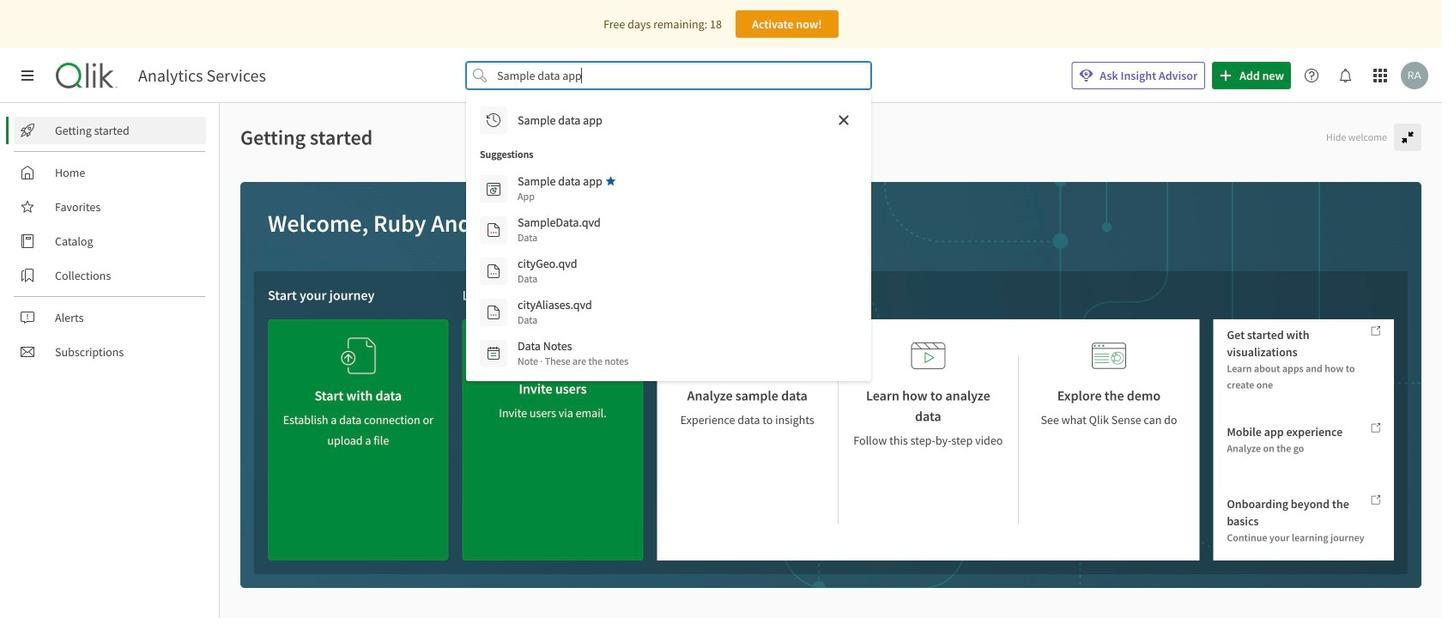 Task type: vqa. For each thing, say whether or not it's contained in the screenshot.
explore the demo "image"
yes



Task type: locate. For each thing, give the bounding box(es) containing it.
list box
[[473, 100, 864, 374]]

analytics services element
[[138, 65, 266, 86]]

sampledata.qvd element
[[518, 215, 601, 230]]

data notes element
[[518, 338, 572, 354]]

ruby anderson image
[[1401, 62, 1428, 89]]

cityaliases.qvd element
[[518, 297, 592, 312]]

explore the demo image
[[1092, 333, 1126, 379]]

main content
[[220, 103, 1442, 618]]

learn how to analyze data image
[[911, 333, 945, 379]]



Task type: describe. For each thing, give the bounding box(es) containing it.
sample data app element
[[518, 173, 602, 189]]

hide welcome image
[[1401, 130, 1415, 144]]

these are the notes element
[[518, 354, 628, 369]]

navigation pane element
[[0, 110, 219, 373]]

citygeo.qvd element
[[518, 256, 577, 271]]

Search for content text field
[[494, 62, 844, 89]]

invite users image
[[536, 326, 570, 372]]

close sidebar menu image
[[21, 69, 34, 82]]

analyze sample data image
[[730, 333, 764, 379]]



